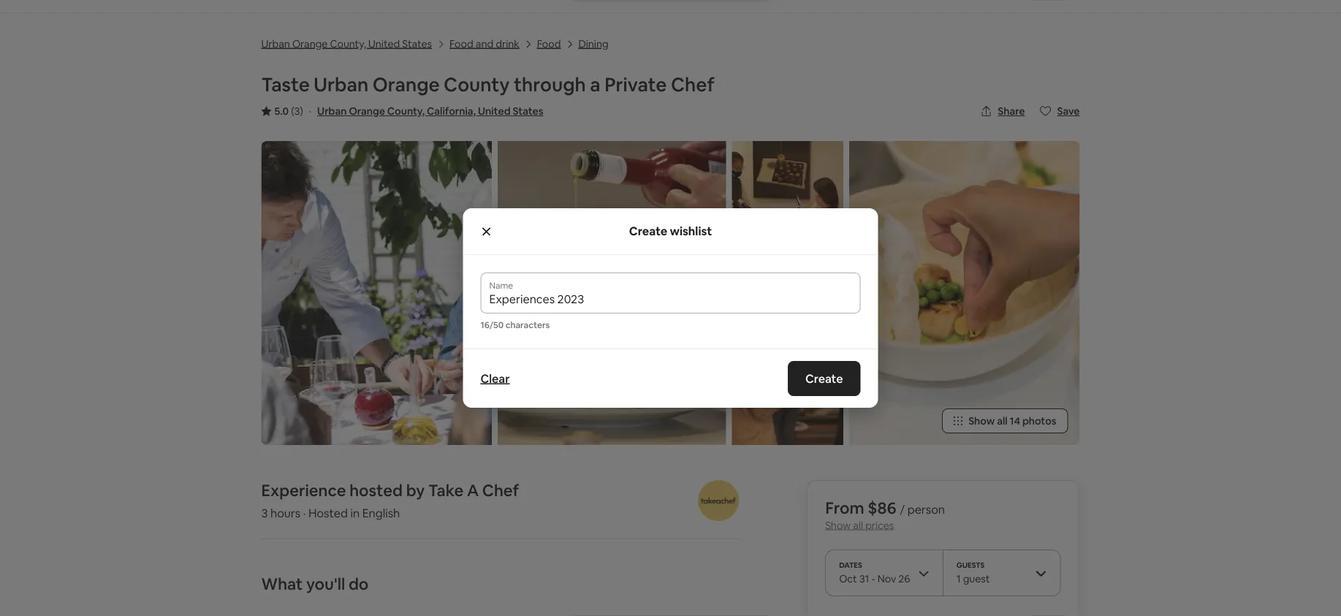 Task type: vqa. For each thing, say whether or not it's contained in the screenshot.
the leftmost 'United'
yes



Task type: describe. For each thing, give the bounding box(es) containing it.
name this wishlist dialog
[[463, 208, 878, 408]]

1 horizontal spatial county,
[[387, 105, 425, 118]]

orange for taste
[[373, 72, 440, 97]]

urban for ·
[[317, 105, 347, 118]]

16/50 characters
[[481, 319, 550, 331]]

0 vertical spatial all
[[997, 414, 1008, 428]]

a
[[590, 72, 601, 97]]

prices
[[865, 519, 894, 532]]

save
[[1057, 105, 1080, 118]]

characters
[[506, 319, 550, 331]]

3
[[261, 505, 268, 520]]

dining link
[[578, 35, 609, 50]]

what
[[261, 573, 303, 594]]

5.0 (3)
[[274, 105, 303, 118]]

create wishlist
[[629, 224, 712, 239]]

share
[[998, 105, 1025, 118]]

california,
[[427, 105, 476, 118]]

1 horizontal spatial states
[[513, 105, 543, 118]]

0 vertical spatial urban
[[261, 37, 290, 50]]

show all 14 photos link
[[942, 409, 1068, 433]]

profile element
[[798, 0, 1080, 12]]

food and drink link
[[450, 35, 519, 50]]

english
[[362, 505, 400, 520]]

photos
[[1022, 414, 1057, 428]]

16/50
[[481, 319, 504, 331]]

county
[[444, 72, 510, 97]]

urban orange county, united states
[[261, 37, 432, 50]]

none text field inside name this wishlist dialog
[[489, 292, 852, 306]]

0 vertical spatial ·
[[309, 105, 311, 118]]

take
[[428, 480, 464, 501]]

food for food
[[537, 37, 561, 50]]

$86
[[868, 497, 896, 518]]

all inside the from $86 / person show all prices
[[853, 519, 863, 532]]

5.0
[[274, 105, 289, 118]]

a chef
[[467, 480, 519, 501]]

show inside the from $86 / person show all prices
[[825, 519, 851, 532]]

14
[[1010, 414, 1020, 428]]

/
[[900, 502, 905, 517]]

urban for taste
[[314, 72, 368, 97]]

clear
[[481, 371, 510, 386]]

food and drink
[[450, 37, 519, 50]]

create for create
[[805, 371, 843, 386]]



Task type: locate. For each thing, give the bounding box(es) containing it.
0 vertical spatial united
[[368, 37, 400, 50]]

2 food from the left
[[537, 37, 561, 50]]

orange up the · urban orange county, california, united states at the left top
[[373, 72, 440, 97]]

1 vertical spatial create
[[805, 371, 843, 386]]

states left food and drink
[[402, 37, 432, 50]]

clear button
[[473, 364, 517, 393]]

1 horizontal spatial show
[[969, 414, 995, 428]]

urban
[[261, 37, 290, 50], [314, 72, 368, 97], [317, 105, 347, 118]]

experience photo 2 image
[[732, 141, 844, 290], [732, 141, 844, 290]]

0 horizontal spatial united
[[368, 37, 400, 50]]

0 horizontal spatial ·
[[303, 505, 306, 520]]

create inside button
[[805, 371, 843, 386]]

1 vertical spatial ·
[[303, 505, 306, 520]]

· urban orange county, california, united states
[[309, 105, 543, 118]]

0 vertical spatial orange
[[292, 37, 328, 50]]

food up through
[[537, 37, 561, 50]]

None search field
[[561, 0, 780, 1]]

through
[[514, 72, 586, 97]]

from $86 / person show all prices
[[825, 497, 945, 532]]

taste urban orange county through a private chef
[[261, 72, 715, 97]]

1 horizontal spatial food
[[537, 37, 561, 50]]

taste
[[261, 72, 310, 97]]

1 vertical spatial states
[[513, 105, 543, 118]]

united
[[368, 37, 400, 50], [478, 105, 511, 118]]

urban up taste
[[261, 37, 290, 50]]

wishlist
[[670, 224, 712, 239]]

orange right (3)
[[349, 105, 385, 118]]

0 vertical spatial create
[[629, 224, 667, 239]]

learn more about the host, take a chef. image
[[698, 480, 739, 521], [698, 480, 739, 521]]

0 horizontal spatial show
[[825, 519, 851, 532]]

1 vertical spatial united
[[478, 105, 511, 118]]

0 horizontal spatial county,
[[330, 37, 366, 50]]

food inside 'link'
[[450, 37, 473, 50]]

show all prices button
[[825, 519, 894, 532]]

0 horizontal spatial create
[[629, 224, 667, 239]]

create button
[[788, 361, 861, 396]]

1 vertical spatial urban
[[314, 72, 368, 97]]

hosted
[[350, 480, 403, 501]]

(3)
[[291, 105, 303, 118]]

show left 14
[[969, 414, 995, 428]]

hours
[[270, 505, 301, 520]]

experience photo 3 image
[[732, 296, 844, 445], [732, 296, 844, 445]]

what you'll do
[[261, 573, 369, 594]]

experience
[[261, 480, 346, 501]]

1 horizontal spatial create
[[805, 371, 843, 386]]

0 horizontal spatial all
[[853, 519, 863, 532]]

1 food from the left
[[450, 37, 473, 50]]

dining
[[578, 37, 609, 50]]

states down through
[[513, 105, 543, 118]]

private
[[605, 72, 667, 97]]

1 vertical spatial orange
[[373, 72, 440, 97]]

food for food and drink
[[450, 37, 473, 50]]

all
[[997, 414, 1008, 428], [853, 519, 863, 532]]

you'll
[[306, 573, 345, 594]]

experience photo 1 image
[[498, 141, 726, 445], [498, 141, 726, 445]]

orange up taste
[[292, 37, 328, 50]]

1 horizontal spatial ·
[[309, 105, 311, 118]]

show
[[969, 414, 995, 428], [825, 519, 851, 532]]

orange for ·
[[349, 105, 385, 118]]

create
[[629, 224, 667, 239], [805, 371, 843, 386]]

urban orange county, united states link
[[261, 35, 432, 50]]

do
[[349, 573, 369, 594]]

create for create wishlist
[[629, 224, 667, 239]]

and
[[476, 37, 493, 50]]

experience cover photo image
[[261, 141, 492, 445], [261, 141, 492, 445]]

food
[[450, 37, 473, 50], [537, 37, 561, 50]]

county,
[[330, 37, 366, 50], [387, 105, 425, 118]]

None text field
[[489, 292, 852, 306]]

0 vertical spatial county,
[[330, 37, 366, 50]]

food left and
[[450, 37, 473, 50]]

by
[[406, 480, 425, 501]]

states
[[402, 37, 432, 50], [513, 105, 543, 118]]

0 horizontal spatial food
[[450, 37, 473, 50]]

urban right (3)
[[317, 105, 347, 118]]

0 vertical spatial states
[[402, 37, 432, 50]]

person
[[908, 502, 945, 517]]

0 vertical spatial show
[[969, 414, 995, 428]]

from
[[825, 497, 864, 518]]

1 vertical spatial all
[[853, 519, 863, 532]]

save button
[[1034, 99, 1086, 124]]

in
[[350, 505, 360, 520]]

· inside experience hosted by take a chef 3 hours · hosted in english
[[303, 505, 306, 520]]

all left 14
[[997, 414, 1008, 428]]

1 vertical spatial show
[[825, 519, 851, 532]]

urban down urban orange county, united states
[[314, 72, 368, 97]]

experience photo 4 image
[[849, 141, 1080, 445], [849, 141, 1080, 445]]

hosted
[[308, 505, 348, 520]]

1 vertical spatial county,
[[387, 105, 425, 118]]

1 horizontal spatial all
[[997, 414, 1008, 428]]

drink
[[496, 37, 519, 50]]

share button
[[974, 99, 1031, 124]]

all left prices
[[853, 519, 863, 532]]

urban orange county, california, united states link
[[317, 105, 543, 118]]

food link
[[537, 35, 561, 50]]

2 vertical spatial urban
[[317, 105, 347, 118]]

chef
[[671, 72, 715, 97]]

· right hours
[[303, 505, 306, 520]]

show all 14 photos
[[969, 414, 1057, 428]]

2 vertical spatial orange
[[349, 105, 385, 118]]

show down "from"
[[825, 519, 851, 532]]

experience hosted by take a chef 3 hours · hosted in english
[[261, 480, 519, 520]]

0 horizontal spatial states
[[402, 37, 432, 50]]

· right (3)
[[309, 105, 311, 118]]

1 horizontal spatial united
[[478, 105, 511, 118]]

orange
[[292, 37, 328, 50], [373, 72, 440, 97], [349, 105, 385, 118]]

·
[[309, 105, 311, 118], [303, 505, 306, 520]]



